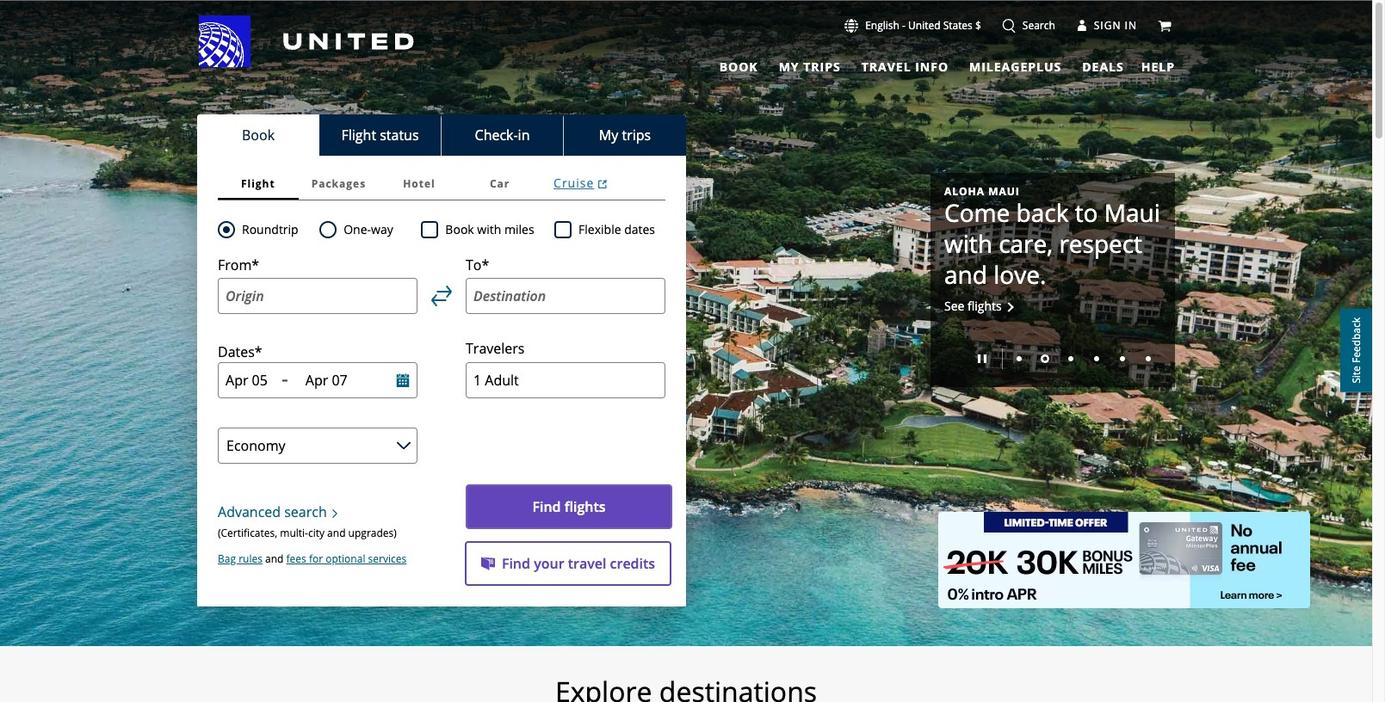 Task type: locate. For each thing, give the bounding box(es) containing it.
From* text field
[[218, 278, 418, 315]]

travel
[[568, 555, 606, 574]]

dates
[[624, 221, 655, 238]]

deals
[[1082, 59, 1124, 75]]

flights right see
[[968, 298, 1002, 314]]

dates*
[[218, 343, 262, 362]]

fees for optional services link
[[286, 550, 406, 570]]

find left "your"
[[502, 555, 530, 574]]

optional
[[326, 552, 365, 566]]

0 vertical spatial and
[[944, 258, 987, 291]]

travel info
[[861, 59, 949, 75]]

1 horizontal spatial flight
[[341, 126, 376, 145]]

1 vertical spatial tab list
[[197, 114, 686, 156]]

with inside book with miles element
[[477, 221, 501, 238]]

in for sign in
[[1125, 18, 1137, 33]]

slide 3 of 6 image
[[1068, 357, 1073, 362]]

way
[[371, 221, 393, 238]]

flight up the round trip flight search element
[[241, 176, 275, 191]]

book inside tab list
[[242, 126, 275, 145]]

tab list up cruise tab list
[[197, 114, 686, 156]]

mileageplus link
[[966, 59, 1065, 77]]

tab list containing book
[[709, 52, 1127, 77]]

tab list down english - united states $ button
[[709, 52, 1127, 77]]

navigation
[[0, 15, 1372, 77]]

multi-
[[280, 526, 308, 541]]

flight left status
[[341, 126, 376, 145]]

Departure text field
[[226, 371, 275, 390]]

0 horizontal spatial flight
[[241, 176, 275, 191]]

search link
[[1002, 18, 1055, 33]]

slide 2 of 6 image
[[1041, 355, 1049, 364]]

1 vertical spatial flights
[[564, 498, 606, 517]]

mileageplus
[[969, 59, 1062, 75]]

aloha maui come back to maui with care, respect and love. see flights
[[944, 184, 1160, 314]]

Return text field
[[305, 371, 373, 390]]

and up see
[[944, 258, 987, 291]]

services
[[368, 552, 406, 566]]

flights up the travel
[[564, 498, 606, 517]]

my trips
[[779, 59, 841, 75]]

find your travel credits button
[[465, 542, 671, 587]]

miles
[[504, 221, 534, 238]]

and right the "city"
[[327, 526, 346, 541]]

0 vertical spatial flights
[[968, 298, 1002, 314]]

To* text field
[[466, 278, 665, 315]]

1 vertical spatial flight
[[241, 176, 275, 191]]

find flights button
[[466, 485, 672, 530]]

my
[[779, 59, 799, 75]]

0 horizontal spatial flights
[[564, 498, 606, 517]]

check-in
[[475, 126, 530, 145]]

rules
[[239, 552, 262, 566]]

flight inside cruise tab list
[[241, 176, 275, 191]]

with left miles
[[477, 221, 501, 238]]

1 vertical spatial and
[[327, 526, 346, 541]]

1 horizontal spatial with
[[944, 227, 992, 260]]

book link
[[716, 59, 762, 77]]

deals link
[[1079, 59, 1127, 77]]

1 horizontal spatial and
[[327, 526, 346, 541]]

0 horizontal spatial and
[[265, 552, 284, 566]]

book
[[242, 126, 275, 145], [445, 221, 474, 238]]

find up "your"
[[532, 498, 561, 517]]

0 horizontal spatial in
[[518, 126, 530, 145]]

0 vertical spatial flight
[[341, 126, 376, 145]]

love.
[[994, 258, 1046, 291]]

come back to maui with care, respect and love. link
[[944, 196, 1161, 291]]

with
[[477, 221, 501, 238], [944, 227, 992, 260]]

book
[[719, 59, 758, 75]]

flight inside tab list
[[341, 126, 376, 145]]

cruise
[[554, 175, 594, 191]]

fees
[[286, 552, 306, 566]]

with inside aloha maui come back to maui with care, respect and love. see flights
[[944, 227, 992, 260]]

to*
[[466, 256, 489, 275]]

packages
[[311, 176, 366, 191]]

tab list
[[709, 52, 1127, 77], [197, 114, 686, 156]]

1 vertical spatial book
[[445, 221, 474, 238]]

0 horizontal spatial tab list
[[197, 114, 686, 156]]

car
[[490, 176, 510, 191]]

flight for flight status
[[341, 126, 376, 145]]

0 vertical spatial book
[[242, 126, 275, 145]]

one-way
[[344, 221, 393, 238]]

book for book with miles
[[445, 221, 474, 238]]

0 vertical spatial find
[[532, 498, 561, 517]]

flights inside aloha maui come back to maui with care, respect and love. see flights
[[968, 298, 1002, 314]]

and left fees
[[265, 552, 284, 566]]

flight for flight
[[241, 176, 275, 191]]

0 horizontal spatial find
[[502, 555, 530, 574]]

cruise link
[[540, 169, 621, 198]]

1 vertical spatial in
[[518, 126, 530, 145]]

city
[[308, 526, 325, 541]]

travel info link
[[858, 59, 952, 77]]

and
[[944, 258, 987, 291], [327, 526, 346, 541], [265, 552, 284, 566]]

explore destinations element
[[98, 675, 1274, 702]]

with down aloha
[[944, 227, 992, 260]]

0 horizontal spatial book
[[242, 126, 275, 145]]

0 vertical spatial tab list
[[709, 52, 1127, 77]]

0 vertical spatial in
[[1125, 18, 1137, 33]]

in inside tab list
[[518, 126, 530, 145]]

flexible
[[579, 221, 621, 238]]

0 horizontal spatial with
[[477, 221, 501, 238]]

english - united states $ button
[[845, 18, 981, 33]]

find your travel credits
[[502, 555, 655, 574]]

flight
[[341, 126, 376, 145], [241, 176, 275, 191]]

1 horizontal spatial book
[[445, 221, 474, 238]]

slide 1 of 6 image
[[1017, 357, 1022, 362]]

advanced
[[218, 503, 281, 522]]

in inside button
[[1125, 18, 1137, 33]]

sign
[[1094, 18, 1121, 33]]

in for check-in
[[518, 126, 530, 145]]

in
[[1125, 18, 1137, 33], [518, 126, 530, 145]]

find
[[532, 498, 561, 517], [502, 555, 530, 574]]

2 horizontal spatial and
[[944, 258, 987, 291]]

united
[[908, 18, 940, 33]]

care,
[[999, 227, 1053, 260]]

1 horizontal spatial in
[[1125, 18, 1137, 33]]

flights
[[968, 298, 1002, 314], [564, 498, 606, 517]]

1 adult
[[473, 371, 519, 390]]

1 horizontal spatial find
[[532, 498, 561, 517]]

come back to maui with care, respect and love. main content
[[0, 1, 1372, 702]]

1 vertical spatial find
[[502, 555, 530, 574]]

credits
[[610, 555, 655, 574]]

1 horizontal spatial flights
[[968, 298, 1002, 314]]

your
[[534, 555, 564, 574]]

roundtrip
[[242, 221, 298, 238]]

1 horizontal spatial tab list
[[709, 52, 1127, 77]]



Task type: vqa. For each thing, say whether or not it's contained in the screenshot.
Currently in English United States	$ enter to change image
no



Task type: describe. For each thing, give the bounding box(es) containing it.
find for find your travel credits
[[502, 555, 530, 574]]

and inside aloha maui come back to maui with care, respect and love. see flights
[[944, 258, 987, 291]]

my
[[599, 126, 618, 145]]

info
[[915, 59, 949, 75]]

hotel
[[403, 176, 435, 191]]

come
[[944, 196, 1010, 229]]

united logo link to homepage image
[[199, 15, 414, 67]]

navigation containing book
[[0, 15, 1372, 77]]

help link
[[1141, 57, 1175, 76]]

help
[[1141, 59, 1175, 75]]

slide 4 of 6 image
[[1094, 357, 1099, 362]]

flight status
[[341, 126, 419, 145]]

$
[[975, 18, 981, 33]]

advanced search
[[218, 503, 327, 522]]

bag
[[218, 552, 236, 566]]

one way flight search element
[[337, 220, 393, 240]]

respect
[[1059, 227, 1142, 260]]

-
[[902, 18, 906, 33]]

(certificates,
[[218, 526, 277, 541]]

maui
[[988, 184, 1020, 199]]

trips
[[622, 126, 651, 145]]

book with miles element
[[421, 220, 554, 240]]

(certificates, multi-city and upgrades)
[[218, 526, 397, 541]]

english
[[865, 18, 900, 33]]

bag rules link
[[218, 550, 262, 570]]

trips
[[803, 59, 841, 75]]

slide 6 of 6 image
[[1146, 357, 1151, 362]]

find for find flights
[[532, 498, 561, 517]]

maui
[[1104, 196, 1160, 229]]

flexible dates
[[579, 221, 655, 238]]

slide 5 of 6 image
[[1120, 357, 1125, 362]]

find flights
[[532, 498, 606, 517]]

status
[[380, 126, 419, 145]]

see
[[944, 298, 964, 314]]

sign in
[[1094, 18, 1137, 33]]

my trips
[[599, 126, 651, 145]]

round trip flight search element
[[235, 220, 298, 240]]

states
[[943, 18, 973, 33]]

aloha
[[944, 184, 985, 199]]

english - united states $
[[865, 18, 981, 33]]

book with miles
[[445, 221, 534, 238]]

travel
[[861, 59, 911, 75]]

for
[[309, 552, 323, 566]]

sign in button
[[1077, 17, 1137, 34]]

cruise tab list
[[218, 168, 665, 201]]

pause image
[[978, 355, 987, 364]]

search
[[284, 503, 327, 522]]

carousel buttons element
[[944, 343, 1161, 374]]

reverse origin and destination image
[[431, 286, 452, 306]]

my trips link
[[775, 59, 844, 77]]

advanced search link
[[218, 502, 339, 523]]

upgrades)
[[348, 526, 397, 541]]

see flights link
[[944, 298, 1012, 314]]

to
[[1075, 196, 1098, 229]]

book for book
[[242, 126, 275, 145]]

1 adult button
[[466, 363, 665, 399]]

2 vertical spatial and
[[265, 552, 284, 566]]

flights inside button
[[564, 498, 606, 517]]

bag rules and fees for optional services
[[218, 552, 406, 566]]

1
[[473, 371, 481, 390]]

search
[[1023, 18, 1055, 33]]

tab list containing book
[[197, 114, 686, 156]]

check-
[[475, 126, 518, 145]]

adult
[[485, 371, 519, 390]]

back
[[1016, 196, 1069, 229]]

one-
[[344, 221, 371, 238]]

from*
[[218, 256, 259, 275]]

view cart, click to view list of recently searched saved trips. image
[[1158, 19, 1172, 32]]

travelers
[[466, 340, 525, 358]]



